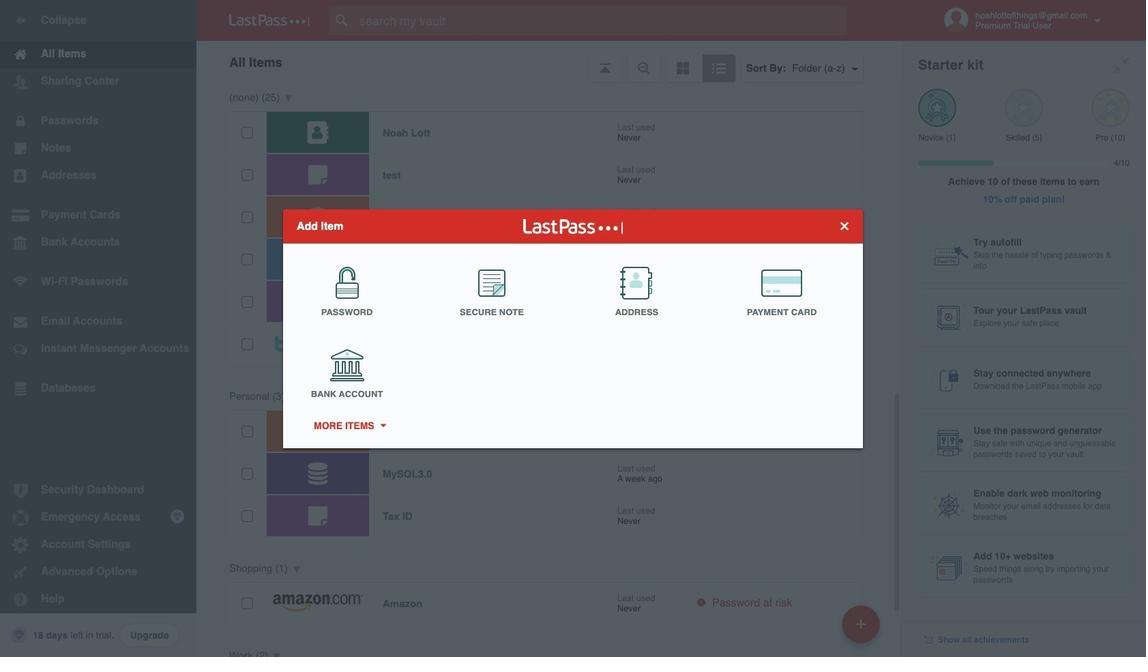 Task type: locate. For each thing, give the bounding box(es) containing it.
new item image
[[857, 620, 866, 629]]

caret right image
[[378, 424, 388, 427]]

Search search field
[[329, 5, 874, 35]]

new item navigation
[[838, 601, 889, 657]]

lastpass image
[[229, 14, 310, 27]]

dialog
[[283, 209, 864, 448]]



Task type: describe. For each thing, give the bounding box(es) containing it.
search my vault text field
[[329, 5, 874, 35]]

main navigation navigation
[[0, 0, 197, 657]]

vault options navigation
[[197, 41, 902, 82]]



Task type: vqa. For each thing, say whether or not it's contained in the screenshot.
text box
no



